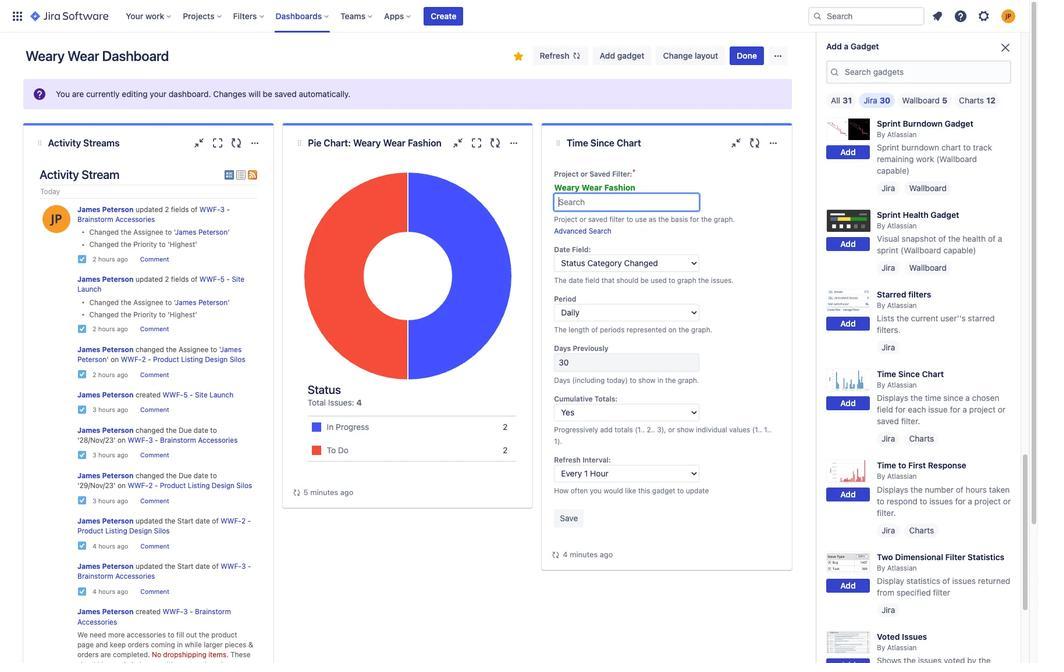Task type: describe. For each thing, give the bounding box(es) containing it.
0 vertical spatial product
[[153, 356, 179, 364]]

of inside time to first response by atlassian displays the number of hours taken to respond to issues for a project or filter.
[[956, 485, 963, 495]]

time to first response image
[[826, 461, 871, 484]]

0 vertical spatial listing
[[181, 356, 203, 364]]

of inside the time since chart region
[[591, 326, 598, 335]]

wwf-3 - brainstorm accessories changed the assignee to ' james peterson ' changed the priority to 'highest'
[[77, 205, 230, 249]]

add for sprint health gadget
[[840, 239, 856, 249]]

primary element
[[7, 0, 808, 32]]

dimensional
[[895, 553, 943, 562]]

1 (1.. from the left
[[635, 426, 645, 435]]

1 horizontal spatial wear
[[383, 138, 406, 148]]

(wallboard inside sprint burndown gadget by atlassian sprint burndown chart to track remaining work (wallboard capable)
[[936, 154, 977, 164]]

field inside time since chart by atlassian displays the time since a chosen field for each issue for a project or saved filter.
[[877, 405, 893, 415]]

jira for sprint burndown gadget
[[882, 183, 895, 193]]

comment link for third task image from the bottom
[[140, 256, 169, 263]]

- inside wwf-3 - brainstorm accessories changed the assignee to ' james peterson ' changed the priority to 'highest'
[[227, 205, 230, 214]]

4 hours ago for listing
[[93, 543, 128, 550]]

respond
[[887, 497, 917, 507]]

activity stream
[[40, 168, 119, 182]]

more
[[108, 631, 125, 640]]

saved inside project or saved filter to use as the basis for the graph. advanced search
[[588, 215, 607, 224]]

made
[[112, 662, 130, 664]]

automatically.
[[299, 89, 350, 99]]

to do link
[[327, 445, 503, 457]]

more actions for time since chart gadget image
[[766, 136, 780, 150]]

sprint for sprint burndown gadget
[[877, 119, 901, 129]]

time to first response by atlassian displays the number of hours taken to respond to issues for a project or filter.
[[877, 461, 1011, 518]]

since for time since chart by atlassian displays the time since a chosen field for each issue for a project or saved filter.
[[898, 370, 920, 380]]

the inside time to first response by atlassian displays the number of hours taken to respond to issues for a project or filter.
[[910, 485, 923, 495]]

your profile and settings image
[[1001, 9, 1015, 23]]

lists
[[877, 314, 894, 324]]

time inside resolution time by atlassian displays a bar graph of elapsed time to resolve issues for a project or filter.
[[877, 63, 893, 73]]

refresh activity streams image
[[229, 136, 243, 150]]

5 inside wwf-5 - site launch changed the assignee to ' james peterson ' changed the priority to 'highest'
[[220, 275, 225, 284]]

days for days previously
[[554, 344, 571, 353]]

comment for fourth task icon from the top of the page
[[140, 543, 169, 550]]

Search gadgets field
[[841, 62, 1010, 83]]

atlassian inside the starred filters by atlassian lists the current user''s starred filters.
[[887, 302, 917, 310]]

on inside changed the due date to '29/nov/23' on
[[117, 482, 126, 491]]

from
[[877, 588, 894, 598]]

touch
[[190, 662, 209, 664]]

4 updated from the top
[[136, 563, 163, 571]]

filter inside two dimensional filter statistics by atlassian display statistics of issues returned from specified filter
[[933, 588, 950, 598]]

issue
[[928, 405, 948, 415]]

sprint health gadget image
[[826, 210, 871, 232]]

add for resolution time
[[840, 56, 856, 66]]

james inside wwf-3 - brainstorm accessories changed the assignee to ' james peterson ' changed the priority to 'highest'
[[175, 228, 196, 237]]

peterson inside wwf-3 - brainstorm accessories changed the assignee to ' james peterson ' changed the priority to 'highest'
[[198, 228, 228, 237]]

current
[[911, 314, 938, 324]]

' on wwf-2 - product listing design silos
[[107, 356, 245, 364]]

4 hours ago for accessories
[[93, 589, 128, 596]]

fashion inside the time since chart region
[[604, 183, 635, 193]]

update
[[686, 487, 709, 496]]

project or saved filter:
[[554, 170, 632, 179]]

by inside the starred filters by atlassian lists the current user''s starred filters.
[[877, 302, 885, 310]]

ago for an arrow curved in a circular way on the button that refreshes the dashboard icon in pie chart: weary wear fashion 'region'
[[340, 488, 353, 497]]

filter:
[[612, 170, 632, 179]]

or inside project or saved filter to use as the basis for the graph. advanced search
[[579, 215, 586, 224]]

comment link for third task icon from the bottom of the page
[[140, 498, 169, 505]]

add button for displays a bar graph of elapsed time to resolve issues for a project or filter.
[[826, 54, 870, 68]]

wallboard for burndown
[[909, 183, 947, 193]]

task image for changed the due date to '28/nov/23' on
[[77, 451, 87, 460]]

0 vertical spatial design
[[205, 356, 228, 364]]

none submit inside the time since chart region
[[554, 510, 584, 528]]

silos for updated the start date of
[[154, 527, 170, 536]]

for down since on the bottom right of page
[[950, 405, 960, 415]]

wwf- inside wwf-2 - product listing design silos
[[221, 517, 241, 526]]

will
[[249, 89, 261, 99]]

james peterson created wwf-5 - site launch
[[77, 391, 234, 400]]

chart for time since chart
[[617, 138, 641, 148]]

the length of periods represented on the graph.
[[554, 326, 712, 335]]

brainstorm inside wwf-3 - brainstorm accessories changed the assignee to ' james peterson ' changed the priority to 'highest'
[[77, 215, 113, 224]]

0 vertical spatial wwf-2 - product listing design silos link
[[121, 356, 245, 364]]

to inside changed the due date to '29/nov/23' on
[[210, 472, 217, 480]]

date inside changed the due date to '28/nov/23' on
[[194, 426, 208, 435]]

to inside sprint burndown gadget by atlassian sprint burndown chart to track remaining work (wallboard capable)
[[963, 143, 971, 152]]

of inside resolution time by atlassian displays a bar graph of elapsed time to resolve issues for a project or filter.
[[956, 51, 963, 61]]

first
[[908, 461, 926, 471]]

gadget for a
[[851, 41, 879, 51]]

user''s
[[940, 314, 966, 324]]

often
[[571, 487, 588, 496]]

james inside 'james peterson'
[[220, 345, 242, 354]]

atlassian inside time to first response by atlassian displays the number of hours taken to respond to issues for a project or filter.
[[887, 473, 917, 481]]

issues:
[[328, 398, 354, 408]]

weary for weary wear dashboard
[[26, 48, 65, 64]]

since
[[943, 394, 963, 404]]

0 vertical spatial silos
[[230, 356, 245, 364]]

listing for changed the due date to '29/nov/23' on
[[188, 482, 210, 491]]

1 horizontal spatial weary
[[353, 138, 381, 148]]

sprint
[[877, 246, 898, 256]]

as
[[649, 215, 656, 224]]

charts for by
[[909, 92, 934, 102]]

in inside region
[[657, 376, 663, 385]]

start for listing
[[177, 517, 193, 526]]

product for updated the start date of
[[77, 527, 103, 536]]

displays inside time to first response by atlassian displays the number of hours taken to respond to issues for a project or filter.
[[877, 485, 908, 495]]

atlassian inside resolution time by atlassian displays a bar graph of elapsed time to resolve issues for a project or filter.
[[887, 39, 917, 48]]

capable) inside the sprint health gadget by atlassian visual snapshot of the health of a sprint (wallboard capable)
[[943, 246, 976, 256]]

dashboard
[[102, 48, 169, 64]]

1 task image from the top
[[77, 325, 87, 334]]

stream
[[82, 168, 119, 182]]

voted issues image
[[826, 632, 871, 655]]

brainstorm for changed the due date to '28/nov/23' on
[[160, 436, 196, 445]]

you are currently editing your dashboard. changes will be saved automatically.
[[56, 89, 350, 99]]

0 vertical spatial show
[[638, 376, 656, 385]]

a inside time to first response by atlassian displays the number of hours taken to respond to issues for a project or filter.
[[968, 497, 972, 507]]

silos for changed the due date to '29/nov/23' on
[[236, 482, 252, 491]]

charts 12
[[959, 95, 995, 105]]

peterson inside wwf-5 - site launch changed the assignee to ' james peterson ' changed the priority to 'highest'
[[198, 298, 228, 307]]

5 minutes ago
[[304, 488, 353, 497]]

wwf-3 - brainstorm accessories for created
[[77, 608, 231, 627]]

an arrow curved in a circular way on the button that refreshes the dashboard image for pie chart: weary wear fashion
[[292, 489, 301, 498]]

- inside wwf-5 - site launch changed the assignee to ' james peterson ' changed the priority to 'highest'
[[227, 275, 230, 284]]

create button
[[424, 7, 463, 25]]

show inside progressively add totals (1.. 2.. 3), or show individual values (1.. 1.. 1).
[[677, 426, 694, 435]]

atlassian inside voted issues by atlassian
[[887, 644, 917, 653]]

by inside sprint burndown gadget by atlassian sprint burndown chart to track remaining work (wallboard capable)
[[877, 130, 885, 139]]

time for time since chart
[[567, 138, 588, 148]]

two
[[877, 553, 893, 562]]

wwf-3 - brainstorm accessories link for updated the start date of
[[77, 563, 251, 581]]

remaining
[[877, 154, 914, 164]]

represented
[[627, 326, 666, 335]]

statistics
[[906, 576, 940, 586]]

house
[[140, 662, 160, 664]]

the inside we need more accessories to fill out the product page and keep orders coming in while larger pieces & orders are completed.
[[199, 631, 209, 640]]

or inside time to first response by atlassian displays the number of hours taken to respond to issues for a project or filter.
[[1003, 497, 1011, 507]]

for inside time to first response by atlassian displays the number of hours taken to respond to issues for a project or filter.
[[955, 497, 966, 507]]

james peterson for wwf-3 - brainstorm accessories
[[77, 426, 134, 435]]

advanced search link
[[554, 227, 611, 236]]

currently
[[86, 89, 120, 99]]

wallboard 5
[[902, 95, 947, 105]]

an arrow curved in a circular way on the button that refreshes the dashboard image for time since chart
[[551, 551, 561, 560]]

start for accessories
[[177, 563, 193, 571]]

today
[[40, 188, 60, 196]]

issues.
[[711, 276, 734, 285]]

0 horizontal spatial fashion
[[408, 138, 441, 148]]

product
[[211, 631, 237, 640]]

'highest' for 3
[[168, 241, 197, 249]]

1 horizontal spatial launch
[[210, 391, 234, 400]]

starred filters by atlassian lists the current user''s starred filters.
[[877, 290, 995, 335]]

health
[[903, 210, 929, 220]]

for left each on the right of the page
[[895, 405, 906, 415]]

ago for 1st task icon from the top
[[117, 326, 128, 333]]

need
[[90, 631, 106, 640]]

that
[[601, 276, 614, 285]]

filter. for since
[[901, 417, 920, 427]]

individual
[[696, 426, 727, 435]]

in inside we need more accessories to fill out the product page and keep orders coming in while larger pieces & orders are completed.
[[177, 641, 183, 650]]

refresh time since chart image
[[748, 136, 762, 150]]

filters button
[[230, 7, 269, 25]]

changed for 3
[[136, 426, 164, 435]]

comment for third task icon from the bottom of the page
[[140, 498, 169, 505]]

time for time to first response by atlassian displays the number of hours taken to respond to issues for a project or filter.
[[877, 461, 896, 471]]

james peterson updated the start date of for listing
[[77, 517, 221, 526]]

by inside time since chart by atlassian displays the time since a chosen field for each issue for a project or saved filter.
[[877, 381, 885, 390]]

or inside progressively add totals (1.. 2.. 3), or show individual values (1.. 1.. 1).
[[668, 426, 675, 435]]

add for starred filters
[[840, 319, 856, 329]]

minimize pie chart: weary wear fashion image
[[451, 136, 465, 150]]

ago for 2nd task icon
[[117, 407, 128, 414]]

like
[[625, 487, 636, 496]]

returned
[[978, 576, 1010, 586]]

or inside resolution time by atlassian displays a bar graph of elapsed time to resolve issues for a project or filter.
[[877, 74, 885, 84]]

1 updated from the top
[[136, 205, 163, 214]]

james peterson image
[[42, 205, 70, 233]]

saved inside time since chart by atlassian displays the time since a chosen field for each issue for a project or saved filter.
[[877, 417, 899, 427]]

1 vertical spatial site
[[195, 391, 208, 400]]

james peterson updated 2 fields of for launch
[[77, 275, 199, 284]]

bar
[[917, 51, 929, 61]]

a inside the sprint health gadget by atlassian visual snapshot of the health of a sprint (wallboard capable)
[[998, 234, 1002, 244]]

settings image
[[977, 9, 991, 23]]

issues inside two dimensional filter statistics by atlassian display statistics of issues returned from specified filter
[[952, 576, 976, 586]]

1 2 hours ago from the top
[[93, 256, 128, 263]]

listing for updated the start date of
[[105, 527, 127, 536]]

0 vertical spatial search field
[[808, 7, 925, 25]]

in inside these should be made in house with our touch an
[[132, 662, 138, 664]]

filter. inside resolution time by atlassian displays a bar graph of elapsed time to resolve issues for a project or filter.
[[887, 74, 906, 84]]

james peterson created
[[77, 608, 163, 617]]

0 horizontal spatial saved
[[275, 89, 297, 99]]

wwf-3 - brainstorm accessories link for updated 2 fields of
[[77, 205, 230, 224]]

interval:
[[583, 456, 611, 465]]

1 horizontal spatial orders
[[128, 641, 149, 650]]

0 horizontal spatial orders
[[77, 651, 99, 660]]

work inside popup button
[[145, 11, 164, 21]]

3 hours ago for '29/nov/23'
[[93, 498, 128, 505]]

more dashboard actions image
[[771, 49, 785, 63]]

each
[[908, 405, 926, 415]]

'29/nov/23'
[[77, 482, 116, 491]]

4 inside status total issues: 4
[[356, 398, 362, 408]]

james peterson updated the start date of for accessories
[[77, 563, 221, 571]]

do
[[338, 446, 349, 456]]

1 changed from the top
[[89, 228, 119, 237]]

chart:
[[324, 138, 351, 148]]

to inside we need more accessories to fill out the product page and keep orders coming in while larger pieces & orders are completed.
[[168, 631, 174, 640]]

the for the length of periods represented on the graph.
[[554, 326, 567, 335]]

our
[[177, 662, 188, 664]]

change layout
[[663, 51, 718, 61]]

while
[[185, 641, 202, 650]]

comment link for changed the due date to '28/nov/23' on's task image
[[140, 452, 169, 459]]

the inside changed the due date to '29/nov/23' on
[[166, 472, 177, 480]]

2 hours ago for updated 2 fields of
[[93, 326, 128, 333]]

change
[[663, 51, 693, 61]]

or left saved at the right of the page
[[580, 170, 588, 179]]

accessories for changed the due date to '28/nov/23' on
[[198, 436, 238, 445]]

by inside the sprint health gadget by atlassian visual snapshot of the health of a sprint (wallboard capable)
[[877, 222, 885, 230]]

days for days (including today) to show in the graph.
[[554, 376, 570, 385]]

comment for 1st task icon from the top
[[140, 326, 169, 333]]

done link
[[730, 47, 764, 65]]

for inside project or saved filter to use as the basis for the graph. advanced search
[[690, 215, 699, 224]]

minutes for time
[[570, 550, 598, 560]]

with
[[161, 662, 175, 664]]

out
[[186, 631, 197, 640]]

add button for lists the current user''s starred filters.
[[826, 317, 870, 331]]

voted
[[877, 632, 900, 642]]

notifications image
[[930, 9, 944, 23]]

the inside changed the due date to '28/nov/23' on
[[166, 426, 177, 435]]

page
[[77, 641, 94, 650]]

resolution time image
[[826, 27, 871, 50]]

maximize activity streams image
[[210, 136, 224, 150]]

starred filters image
[[826, 289, 871, 312]]

how often you would like this gadget to update
[[554, 487, 709, 496]]

should inside the time since chart region
[[616, 276, 638, 285]]

atlassian inside two dimensional filter statistics by atlassian display statistics of issues returned from specified filter
[[887, 564, 917, 573]]

pie
[[308, 138, 321, 148]]

add button for displays the number of hours taken to respond to issues for a project or filter.
[[826, 488, 870, 502]]

2..
[[647, 426, 655, 435]]

sprint health gadget by atlassian visual snapshot of the health of a sprint (wallboard capable)
[[877, 210, 1002, 256]]

priority for launch
[[133, 311, 157, 319]]

create
[[431, 11, 456, 21]]

james inside wwf-5 - site launch changed the assignee to ' james peterson ' changed the priority to 'highest'
[[175, 298, 196, 307]]

2 vertical spatial assignee
[[179, 345, 208, 354]]

date inside changed the due date to '29/nov/23' on
[[194, 472, 208, 480]]

created for james peterson created wwf-5 - site launch
[[136, 391, 161, 400]]

sprint for sprint health gadget
[[877, 210, 901, 220]]

2 sprint from the top
[[877, 143, 899, 152]]

issues inside time to first response by atlassian displays the number of hours taken to respond to issues for a project or filter.
[[929, 497, 953, 507]]

1..
[[764, 426, 771, 435]]

change layout button
[[656, 47, 725, 65]]

time since chart by atlassian displays the time since a chosen field for each issue for a project or saved filter.
[[877, 370, 1006, 427]]

help image
[[954, 9, 968, 23]]

project inside time since chart by atlassian displays the time since a chosen field for each issue for a project or saved filter.
[[969, 405, 996, 415]]

field inside the time since chart region
[[585, 276, 599, 285]]

more actions for activity streams gadget image
[[248, 136, 262, 150]]

your
[[150, 89, 166, 99]]

chart for time since chart by atlassian displays the time since a chosen field for each issue for a project or saved filter.
[[922, 370, 944, 380]]

project inside resolution time by atlassian displays a bar graph of elapsed time to resolve issues for a project or filter.
[[979, 63, 1006, 73]]

priority for accessories
[[133, 241, 157, 249]]

pieces
[[225, 641, 246, 650]]

site inside wwf-5 - site launch changed the assignee to ' james peterson ' changed the priority to 'highest'
[[232, 275, 244, 284]]

all 31
[[831, 95, 852, 105]]

add up all
[[826, 41, 842, 51]]

add for time since chart
[[840, 398, 856, 408]]

project inside time to first response by atlassian displays the number of hours taken to respond to issues for a project or filter.
[[974, 497, 1001, 507]]

elapsed
[[966, 51, 995, 61]]

2 updated from the top
[[136, 275, 163, 284]]



Task type: vqa. For each thing, say whether or not it's contained in the screenshot.
on inside Time Since Chart region
yes



Task type: locate. For each thing, give the bounding box(es) containing it.
taken
[[989, 485, 1010, 495]]

2 fields from the top
[[171, 275, 189, 284]]

2 project from the top
[[554, 215, 577, 224]]

0 vertical spatial sprint
[[877, 119, 901, 129]]

3 updated from the top
[[136, 517, 163, 526]]

3 hours ago down '29/nov/23' at the left bottom of the page
[[93, 498, 128, 505]]

2 james peterson from the top
[[77, 426, 134, 435]]

minimize time since chart image
[[729, 136, 743, 150]]

wallboard
[[902, 95, 940, 105], [909, 183, 947, 193], [909, 263, 947, 273]]

2 horizontal spatial saved
[[877, 417, 899, 427]]

the up period on the right top
[[554, 276, 567, 285]]

3 2 hours ago from the top
[[93, 372, 128, 379]]

chart inside time since chart by atlassian displays the time since a chosen field for each issue for a project or saved filter.
[[922, 370, 944, 380]]

refresh for refresh interval:
[[554, 456, 581, 465]]

totals
[[615, 426, 633, 435]]

filter
[[609, 215, 625, 224], [933, 588, 950, 598]]

1 vertical spatial are
[[101, 651, 111, 660]]

1 horizontal spatial since
[[898, 370, 920, 380]]

1 add button from the top
[[826, 54, 870, 68]]

search image
[[813, 11, 822, 21]]

the left length
[[554, 326, 567, 335]]

time down notifications image
[[920, 27, 940, 37]]

created up accessories
[[136, 608, 161, 617]]

jira for two dimensional filter statistics
[[882, 606, 895, 615]]

add button down two dimensional filter statistics image
[[826, 580, 870, 594]]

the inside the starred filters by atlassian lists the current user''s starred filters.
[[897, 314, 909, 324]]

use
[[635, 215, 647, 224]]

3 task image from the top
[[77, 451, 87, 460]]

minutes inside pie chart: weary wear fashion 'region'
[[310, 488, 338, 497]]

since for time since chart
[[590, 138, 614, 148]]

to inside project or saved filter to use as the basis for the graph. advanced search
[[627, 215, 633, 224]]

for down the response
[[955, 497, 966, 507]]

12
[[986, 95, 995, 105]]

add for time to first response
[[840, 490, 856, 500]]

days previously
[[554, 344, 608, 353]]

time left first
[[877, 461, 896, 471]]

the inside time since chart by atlassian displays the time since a chosen field for each issue for a project or saved filter.
[[910, 394, 923, 404]]

time up issue
[[925, 394, 941, 404]]

charts for chart
[[909, 434, 934, 444]]

1 vertical spatial minutes
[[570, 550, 598, 560]]

changed inside changed the due date to '28/nov/23' on
[[136, 426, 164, 435]]

two dimensional filter statistics image
[[826, 552, 871, 575]]

'highest' for 5
[[168, 311, 197, 319]]

sprint inside the sprint health gadget by atlassian visual snapshot of the health of a sprint (wallboard capable)
[[877, 210, 901, 220]]

wear for weary wear dashboard
[[68, 48, 99, 64]]

banner containing your work
[[0, 0, 1029, 33]]

priority inside wwf-5 - site launch changed the assignee to ' james peterson ' changed the priority to 'highest'
[[133, 311, 157, 319]]

1 by from the top
[[877, 39, 885, 48]]

weary wear fashion
[[554, 183, 635, 193]]

1 project from the top
[[554, 170, 579, 179]]

launch
[[77, 285, 101, 294], [210, 391, 234, 400]]

wwf-5 - site launch link for created
[[163, 391, 234, 400]]

work down burndown
[[916, 154, 934, 164]]

brainstorm right james peterson icon at left top
[[77, 215, 113, 224]]

2 days from the top
[[554, 376, 570, 385]]

this
[[638, 487, 650, 496]]

fashion left 'minimize pie chart: weary wear fashion' icon
[[408, 138, 441, 148]]

3 by from the top
[[877, 222, 885, 230]]

assignee for launch
[[133, 298, 163, 307]]

due down james peterson created wwf-5 - site launch
[[179, 426, 192, 435]]

7 add button from the top
[[826, 580, 870, 594]]

priority up wwf-5 - site launch changed the assignee to ' james peterson ' changed the priority to 'highest'
[[133, 241, 157, 249]]

work inside sprint burndown gadget by atlassian sprint burndown chart to track remaining work (wallboard capable)
[[916, 154, 934, 164]]

comment link
[[140, 256, 169, 263], [140, 326, 169, 333], [140, 372, 169, 379], [140, 407, 169, 414], [140, 452, 169, 459], [140, 498, 169, 505], [140, 543, 169, 550], [140, 589, 169, 596]]

1 horizontal spatial saved
[[588, 215, 607, 224]]

be inside these should be made in house with our touch an
[[101, 662, 110, 664]]

comment link for 1st task icon from the top
[[140, 326, 169, 333]]

2 james peterson updated 2 fields of from the top
[[77, 275, 199, 284]]

1 vertical spatial design
[[212, 482, 234, 491]]

6 atlassian from the top
[[887, 473, 917, 481]]

atlassian inside the sprint health gadget by atlassian visual snapshot of the health of a sprint (wallboard capable)
[[887, 222, 917, 230]]

weary
[[26, 48, 65, 64], [353, 138, 381, 148], [554, 183, 580, 193]]

3),
[[657, 426, 666, 435]]

1 vertical spatial launch
[[210, 391, 234, 400]]

saved
[[589, 170, 610, 179]]

8 atlassian from the top
[[887, 644, 917, 653]]

the for the date field that should be used to graph the issues.
[[554, 276, 567, 285]]

4 inside the time since chart region
[[563, 550, 568, 560]]

3 hours ago down '28/nov/23'
[[93, 452, 128, 459]]

minutes inside the time since chart region
[[570, 550, 598, 560]]

1 vertical spatial should
[[77, 662, 99, 664]]

time since chart region
[[551, 161, 783, 561]]

activity for activity stream
[[40, 168, 79, 182]]

2 vertical spatial issues
[[952, 576, 976, 586]]

brainstorm for created
[[195, 608, 231, 617]]

date
[[554, 246, 570, 254]]

1 displays from the top
[[877, 51, 908, 61]]

3 hours ago for '28/nov/23'
[[93, 452, 128, 459]]

7 atlassian from the top
[[887, 564, 917, 573]]

search field up use
[[554, 194, 700, 211]]

1 vertical spatial refresh
[[554, 456, 581, 465]]

3 changed from the top
[[136, 472, 164, 480]]

time inside resolution time by atlassian displays a bar graph of elapsed time to resolve issues for a project or filter.
[[920, 27, 940, 37]]

1 vertical spatial activity
[[40, 168, 79, 182]]

james peterson updated 2 fields of down stream
[[77, 205, 199, 214]]

1 vertical spatial chart
[[922, 370, 944, 380]]

of inside two dimensional filter statistics by atlassian display statistics of issues returned from specified filter
[[942, 576, 950, 586]]

voted issues by atlassian
[[877, 632, 927, 653]]

add down sprint health gadget image
[[840, 239, 856, 249]]

add right refresh icon on the right top of the page
[[600, 51, 615, 61]]

filter inside project or saved filter to use as the basis for the graph. advanced search
[[609, 215, 625, 224]]

in
[[327, 422, 334, 432]]

wwf-2 - product listing design silos link for updated the start date of
[[77, 517, 251, 536]]

updated
[[136, 205, 163, 214], [136, 275, 163, 284], [136, 517, 163, 526], [136, 563, 163, 571]]

orders down page
[[77, 651, 99, 660]]

wwf-3 - brainstorm accessories link for changed the due date to '28/nov/23' on
[[128, 436, 238, 445]]

displays up respond
[[877, 485, 908, 495]]

james peterson for wwf-2 - product listing design silos
[[77, 472, 134, 480]]

graph. inside project or saved filter to use as the basis for the graph. advanced search
[[714, 215, 735, 224]]

number
[[925, 485, 954, 495]]

james
[[77, 205, 100, 214], [175, 228, 196, 237], [77, 275, 100, 284], [175, 298, 196, 307], [77, 345, 100, 354], [220, 345, 242, 354], [77, 391, 100, 400], [77, 426, 100, 435], [77, 472, 100, 480], [77, 517, 100, 526], [77, 563, 100, 571], [77, 608, 100, 617]]

dashboards
[[276, 11, 322, 21]]

0 horizontal spatial search field
[[554, 194, 700, 211]]

charts left 12
[[959, 95, 984, 105]]

brainstorm for updated the start date of
[[77, 573, 113, 581]]

1 james peterson updated the start date of from the top
[[77, 517, 221, 526]]

5 task image from the top
[[77, 587, 87, 597]]

due for product
[[179, 472, 192, 480]]

the inside the sprint health gadget by atlassian visual snapshot of the health of a sprint (wallboard capable)
[[948, 234, 960, 244]]

or inside time since chart by atlassian displays the time since a chosen field for each issue for a project or saved filter.
[[998, 405, 1006, 415]]

1 horizontal spatial show
[[677, 426, 694, 435]]

0 vertical spatial due
[[179, 426, 192, 435]]

time
[[877, 63, 893, 73], [925, 394, 941, 404]]

capable) inside sprint burndown gadget by atlassian sprint burndown chart to track remaining work (wallboard capable)
[[877, 166, 910, 176]]

design for changed the due date to '29/nov/23' on
[[212, 482, 234, 491]]

1 vertical spatial time
[[925, 394, 941, 404]]

2 vertical spatial sprint
[[877, 210, 901, 220]]

for inside resolution time by atlassian displays a bar graph of elapsed time to resolve issues for a project or filter.
[[960, 63, 971, 73]]

Search field
[[808, 7, 925, 25], [554, 194, 700, 211]]

wwf-2 - product listing design silos for changed the due date to '29/nov/23' on
[[128, 482, 252, 491]]

wwf-3 - brainstorm accessories for changed the due date to '28/nov/23' on
[[128, 436, 238, 445]]

5 inside pie chart: weary wear fashion 'region'
[[304, 488, 308, 497]]

project
[[554, 170, 579, 179], [554, 215, 577, 224]]

refresh inside button
[[540, 51, 569, 61]]

2 displays from the top
[[877, 394, 908, 404]]

2 3 hours ago from the top
[[93, 452, 128, 459]]

changed down james peterson created wwf-5 - site launch
[[136, 426, 164, 435]]

0 vertical spatial an arrow curved in a circular way on the button that refreshes the dashboard image
[[292, 489, 301, 498]]

to inside resolution time by atlassian displays a bar graph of elapsed time to resolve issues for a project or filter.
[[895, 63, 903, 73]]

0 vertical spatial assignee
[[133, 228, 163, 237]]

filters
[[233, 11, 257, 21]]

wwf-3 - brainstorm accessories for updated the start date of
[[77, 563, 251, 581]]

changed for 2
[[136, 472, 164, 480]]

changed the due date to '28/nov/23' on
[[77, 426, 217, 445]]

0 horizontal spatial in
[[132, 662, 138, 664]]

'highest' inside wwf-5 - site launch changed the assignee to ' james peterson ' changed the priority to 'highest'
[[168, 311, 197, 319]]

projects
[[183, 11, 214, 21]]

task image
[[77, 255, 87, 264], [77, 370, 87, 379], [77, 451, 87, 460]]

gadget down 'resolution'
[[851, 41, 879, 51]]

1 sprint from the top
[[877, 119, 901, 129]]

listing inside wwf-2 - product listing design silos
[[105, 527, 127, 536]]

star weary wear dashboard image
[[511, 49, 525, 63]]

fashion down filter:
[[604, 183, 635, 193]]

1 vertical spatial (wallboard
[[901, 246, 941, 256]]

refresh pie chart: weary wear fashion image
[[488, 136, 502, 150]]

jira for time to first response
[[882, 526, 895, 536]]

wwf-5 - site launch link for updated 2 fields of
[[77, 275, 244, 294]]

3 atlassian from the top
[[887, 222, 917, 230]]

date
[[569, 276, 583, 285], [194, 426, 208, 435], [194, 472, 208, 480], [195, 517, 210, 526], [195, 563, 210, 571]]

these should be made in house with our touch an
[[77, 651, 251, 664]]

1 horizontal spatial field
[[877, 405, 893, 415]]

1 start from the top
[[177, 517, 193, 526]]

0 vertical spatial (wallboard
[[936, 154, 977, 164]]

project down the chosen
[[969, 405, 996, 415]]

2 changed from the top
[[89, 241, 119, 249]]

and
[[96, 641, 108, 650]]

0 horizontal spatial show
[[638, 376, 656, 385]]

sprint up the remaining on the top right of page
[[877, 143, 899, 152]]

3 task image from the top
[[77, 496, 87, 506]]

jira for sprint health gadget
[[882, 263, 895, 273]]

search field inside the time since chart region
[[554, 194, 700, 211]]

be inside the time since chart region
[[640, 276, 649, 285]]

8 by from the top
[[877, 644, 885, 653]]

weary right chart:
[[353, 138, 381, 148]]

0 vertical spatial filter
[[609, 215, 625, 224]]

atlassian down 'resolution'
[[887, 39, 917, 48]]

due inside changed the due date to '29/nov/23' on
[[179, 472, 192, 480]]

1 'highest' from the top
[[168, 241, 197, 249]]

0 vertical spatial wallboard
[[902, 95, 940, 105]]

burndown
[[903, 119, 943, 129]]

ago for third task icon from the bottom of the page
[[117, 498, 128, 505]]

ago for 1st task icon from the bottom
[[117, 589, 128, 596]]

of
[[956, 51, 963, 61], [191, 205, 197, 214], [938, 234, 946, 244], [988, 234, 996, 244], [191, 275, 197, 284], [591, 326, 598, 335], [956, 485, 963, 495], [212, 517, 219, 526], [212, 563, 219, 571], [942, 576, 950, 586]]

orders up the completed.
[[128, 641, 149, 650]]

atlassian up burndown
[[887, 130, 917, 139]]

0 vertical spatial minutes
[[310, 488, 338, 497]]

in progress
[[327, 422, 369, 432]]

5 add button from the top
[[826, 397, 870, 411]]

3 add button from the top
[[826, 237, 870, 251]]

more actions for pie chart: weary wear fashion gadget image
[[507, 136, 521, 150]]

0 horizontal spatial wear
[[68, 48, 99, 64]]

comment
[[140, 256, 169, 263], [140, 326, 169, 333], [140, 372, 169, 379], [140, 407, 169, 414], [140, 452, 169, 459], [140, 498, 169, 505], [140, 543, 169, 550], [140, 589, 169, 596]]

1 horizontal spatial capable)
[[943, 246, 976, 256]]

1 vertical spatial be
[[640, 276, 649, 285]]

wallboard up health
[[909, 183, 947, 193]]

0 vertical spatial fields
[[171, 205, 189, 214]]

0 horizontal spatial launch
[[77, 285, 101, 294]]

1 vertical spatial wwf-3 - brainstorm accessories
[[77, 563, 251, 581]]

projects button
[[179, 7, 226, 25]]

the date field that should be used to graph the issues.
[[554, 276, 734, 285]]

&
[[248, 641, 253, 650]]

1 vertical spatial james peterson
[[77, 426, 134, 435]]

should down page
[[77, 662, 99, 664]]

1 vertical spatial displays
[[877, 394, 908, 404]]

filter. inside time to first response by atlassian displays the number of hours taken to respond to issues for a project or filter.
[[877, 508, 896, 518]]

refresh inside the time since chart region
[[554, 456, 581, 465]]

project down taken at the right bottom of page
[[974, 497, 1001, 507]]

1 changed from the top
[[136, 345, 164, 354]]

in down the completed.
[[132, 662, 138, 664]]

comment for task image associated with changed the assignee to '
[[140, 372, 169, 379]]

filter. up "30"
[[887, 74, 906, 84]]

minimize activity streams image
[[192, 136, 206, 150]]

by inside voted issues by atlassian
[[877, 644, 885, 653]]

wear right chart:
[[383, 138, 406, 148]]

2 vertical spatial silos
[[154, 527, 170, 536]]

wwf- inside wwf-5 - site launch changed the assignee to ' james peterson ' changed the priority to 'highest'
[[199, 275, 220, 284]]

2 vertical spatial be
[[101, 662, 110, 664]]

fashion
[[408, 138, 441, 148], [604, 183, 635, 193]]

are
[[72, 89, 84, 99], [101, 651, 111, 660]]

time up project or saved filter:
[[567, 138, 588, 148]]

0 vertical spatial priority
[[133, 241, 157, 249]]

graph inside the time since chart region
[[677, 276, 696, 285]]

2 vertical spatial 3 hours ago
[[93, 498, 128, 505]]

an arrow curved in a circular way on the button that refreshes the dashboard image left 5 minutes ago
[[292, 489, 301, 498]]

graph. for days (including today) to show in the graph.
[[678, 376, 699, 385]]

atlassian up each on the right of the page
[[887, 381, 917, 390]]

jira for time since chart
[[882, 434, 895, 444]]

items.
[[208, 651, 228, 660]]

status total issues: 4
[[308, 383, 362, 408]]

refresh for refresh
[[540, 51, 569, 61]]

an arrow curved in a circular way on the button that refreshes the dashboard image inside the time since chart region
[[551, 551, 561, 560]]

1 horizontal spatial should
[[616, 276, 638, 285]]

add button for display statistics of issues returned from specified filter
[[826, 580, 870, 594]]

date inside the time since chart region
[[569, 276, 583, 285]]

time since chart image
[[826, 369, 871, 392]]

0 vertical spatial james peterson updated the start date of
[[77, 517, 221, 526]]

by inside time to first response by atlassian displays the number of hours taken to respond to issues for a project or filter.
[[877, 473, 885, 481]]

charts up first
[[909, 434, 934, 444]]

graph inside resolution time by atlassian displays a bar graph of elapsed time to resolve issues for a project or filter.
[[932, 51, 954, 61]]

1 horizontal spatial work
[[916, 154, 934, 164]]

time
[[920, 27, 940, 37], [567, 138, 588, 148], [877, 370, 896, 380], [877, 461, 896, 471]]

by down two
[[877, 564, 885, 573]]

7 by from the top
[[877, 564, 885, 573]]

0 vertical spatial work
[[145, 11, 164, 21]]

1 vertical spatial capable)
[[943, 246, 976, 256]]

0 vertical spatial issues
[[934, 63, 958, 73]]

None submit
[[554, 510, 584, 528]]

1 created from the top
[[136, 391, 161, 400]]

2 vertical spatial listing
[[105, 527, 127, 536]]

1 james peterson updated 2 fields of from the top
[[77, 205, 199, 214]]

2 vertical spatial graph.
[[678, 376, 699, 385]]

apps
[[384, 11, 404, 21]]

comment link for fourth task icon from the top of the page
[[140, 543, 169, 550]]

0 horizontal spatial graph
[[677, 276, 696, 285]]

wwf-2 - product listing design silos link for changed the due date to '29/nov/23' on
[[128, 482, 252, 491]]

would
[[604, 487, 623, 496]]

on inside the time since chart region
[[668, 326, 677, 335]]

hours inside time to first response by atlassian displays the number of hours taken to respond to issues for a project or filter.
[[966, 485, 987, 495]]

0 vertical spatial should
[[616, 276, 638, 285]]

2 created from the top
[[136, 608, 161, 617]]

1 horizontal spatial fashion
[[604, 183, 635, 193]]

1 4 hours ago from the top
[[93, 543, 128, 550]]

4 add button from the top
[[826, 317, 870, 331]]

changed
[[89, 228, 119, 237], [89, 241, 119, 249], [89, 298, 119, 307], [89, 311, 119, 319]]

time up "30"
[[877, 63, 893, 73]]

1 atlassian from the top
[[887, 39, 917, 48]]

displays inside time since chart by atlassian displays the time since a chosen field for each issue for a project or saved filter.
[[877, 394, 908, 404]]

comment link for 1st task icon from the bottom
[[140, 589, 169, 596]]

2 vertical spatial in
[[132, 662, 138, 664]]

add down two dimensional filter statistics image
[[840, 581, 856, 591]]

are right you
[[72, 89, 84, 99]]

1 vertical spatial orders
[[77, 651, 99, 660]]

in down days previously text box
[[657, 376, 663, 385]]

2 due from the top
[[179, 472, 192, 480]]

since up saved at the right of the page
[[590, 138, 614, 148]]

by inside two dimensional filter statistics by atlassian display statistics of issues returned from specified filter
[[877, 564, 885, 573]]

minutes for pie
[[310, 488, 338, 497]]

or up jira 30
[[877, 74, 885, 84]]

accessories inside wwf-3 - brainstorm accessories changed the assignee to ' james peterson ' changed the priority to 'highest'
[[115, 215, 155, 224]]

accessories
[[127, 631, 166, 640]]

Days Previously text field
[[554, 354, 700, 372]]

add gadget
[[600, 51, 644, 61]]

changed up ' on wwf-2 - product listing design silos
[[136, 345, 164, 354]]

2 atlassian from the top
[[887, 130, 917, 139]]

product down james peterson changed the assignee to '
[[153, 356, 179, 364]]

1).
[[554, 438, 562, 446]]

pie chart: weary wear fashion region
[[292, 161, 523, 499]]

launch inside wwf-5 - site launch changed the assignee to ' james peterson ' changed the priority to 'highest'
[[77, 285, 101, 294]]

due down changed the due date to '28/nov/23' on
[[179, 472, 192, 480]]

specified
[[897, 588, 931, 598]]

atlassian inside time since chart by atlassian displays the time since a chosen field for each issue for a project or saved filter.
[[887, 381, 917, 390]]

by inside resolution time by atlassian displays a bar graph of elapsed time to resolve issues for a project or filter.
[[877, 39, 885, 48]]

0 vertical spatial time
[[877, 63, 893, 73]]

'highest' up wwf-5 - site launch changed the assignee to ' james peterson ' changed the priority to 'highest'
[[168, 241, 197, 249]]

2 hours ago up james peterson changed the assignee to '
[[93, 326, 128, 333]]

2 by from the top
[[877, 130, 885, 139]]

product down changed the due date to '28/nov/23' on
[[160, 482, 186, 491]]

jira for resolution time
[[882, 92, 895, 102]]

comment for third task image from the bottom
[[140, 256, 169, 263]]

3 hours ago up '28/nov/23'
[[93, 407, 128, 414]]

2 task image from the top
[[77, 406, 87, 415]]

task image for changed the assignee to '
[[77, 370, 87, 379]]

minutes
[[310, 488, 338, 497], [570, 550, 598, 560]]

5 atlassian from the top
[[887, 381, 917, 390]]

1 vertical spatial 2 hours ago
[[93, 326, 128, 333]]

in down fill
[[177, 641, 183, 650]]

1 task image from the top
[[77, 255, 87, 264]]

james peterson updated the start date of
[[77, 517, 221, 526], [77, 563, 221, 571]]

starred
[[968, 314, 995, 324]]

4 minutes ago
[[563, 550, 613, 560]]

1 vertical spatial work
[[916, 154, 934, 164]]

weary for weary wear fashion
[[554, 183, 580, 193]]

1 horizontal spatial site
[[232, 275, 244, 284]]

work
[[145, 11, 164, 21], [916, 154, 934, 164]]

1 the from the top
[[554, 276, 567, 285]]

gadget left change in the top right of the page
[[617, 51, 644, 61]]

days up cumulative on the bottom right
[[554, 376, 570, 385]]

capable) down health
[[943, 246, 976, 256]]

comment for 2nd task icon
[[140, 407, 169, 414]]

wear for weary wear fashion
[[582, 183, 602, 193]]

on down james peterson changed the assignee to '
[[111, 356, 119, 364]]

0 vertical spatial start
[[177, 517, 193, 526]]

2 2 hours ago from the top
[[93, 326, 128, 333]]

an arrow curved in a circular way on the button that refreshes the dashboard image inside pie chart: weary wear fashion 'region'
[[292, 489, 301, 498]]

3 sprint from the top
[[877, 210, 901, 220]]

sprint burndown gadget image
[[826, 118, 871, 141]]

gadget up chart
[[945, 119, 973, 129]]

1 priority from the top
[[133, 241, 157, 249]]

dashboard.
[[169, 89, 211, 99]]

2 priority from the top
[[133, 311, 157, 319]]

1 horizontal spatial chart
[[922, 370, 944, 380]]

be left used
[[640, 276, 649, 285]]

should inside these should be made in house with our touch an
[[77, 662, 99, 664]]

hours
[[98, 256, 115, 263], [98, 326, 115, 333], [98, 372, 115, 379], [98, 407, 115, 414], [98, 452, 115, 459], [966, 485, 987, 495], [98, 498, 115, 505], [98, 543, 115, 550], [98, 589, 115, 596]]

(1..
[[635, 426, 645, 435], [752, 426, 762, 435]]

1 vertical spatial wwf-2 - product listing design silos
[[77, 517, 251, 536]]

1 vertical spatial an arrow curved in a circular way on the button that refreshes the dashboard image
[[551, 551, 561, 560]]

priority inside wwf-3 - brainstorm accessories changed the assignee to ' james peterson ' changed the priority to 'highest'
[[133, 241, 157, 249]]

activity for activity streams
[[48, 138, 81, 148]]

james peterson updated the start date of up the james peterson created
[[77, 563, 221, 571]]

weary inside the time since chart region
[[554, 183, 580, 193]]

- inside wwf-2 - product listing design silos
[[248, 517, 251, 526]]

0 horizontal spatial weary
[[26, 48, 65, 64]]

fields for 3
[[171, 205, 189, 214]]

1 vertical spatial listing
[[188, 482, 210, 491]]

issues down number
[[929, 497, 953, 507]]

project for project or saved filter to use as the basis for the graph. advanced search
[[554, 215, 577, 224]]

pie chart: weary wear fashion
[[308, 138, 441, 148]]

comment for 1st task icon from the bottom
[[140, 589, 169, 596]]

time inside time since chart by atlassian displays the time since a chosen field for each issue for a project or saved filter.
[[925, 394, 941, 404]]

gadget inside button
[[617, 51, 644, 61]]

comment link for 2nd task icon
[[140, 407, 169, 414]]

2 changed from the top
[[136, 426, 164, 435]]

0 vertical spatial 'highest'
[[168, 241, 197, 249]]

gadget inside sprint burndown gadget by atlassian sprint burndown chart to track remaining work (wallboard capable)
[[945, 119, 973, 129]]

changed the due date to '29/nov/23' on
[[77, 472, 217, 491]]

on right represented
[[668, 326, 677, 335]]

task image
[[77, 325, 87, 334], [77, 406, 87, 415], [77, 496, 87, 506], [77, 542, 87, 551], [77, 587, 87, 597]]

james peterson up james peterson created wwf-5 - site launch
[[77, 345, 242, 364]]

weary up you
[[26, 48, 65, 64]]

accessories for updated the start date of
[[115, 573, 155, 581]]

0 vertical spatial graph
[[932, 51, 954, 61]]

displays inside resolution time by atlassian displays a bar graph of elapsed time to resolve issues for a project or filter.
[[877, 51, 908, 61]]

an arrow curved in a circular way on the button that refreshes the dashboard image
[[292, 489, 301, 498], [551, 551, 561, 560]]

on right '29/nov/23' at the left bottom of the page
[[117, 482, 126, 491]]

project for project or saved filter:
[[554, 170, 579, 179]]

refresh image
[[572, 51, 581, 61]]

0 horizontal spatial field
[[585, 276, 599, 285]]

displays down 'resolution'
[[877, 51, 908, 61]]

ago inside the time since chart region
[[600, 550, 613, 560]]

1 horizontal spatial an arrow curved in a circular way on the button that refreshes the dashboard image
[[551, 551, 561, 560]]

add for sprint burndown gadget
[[840, 147, 856, 157]]

wwf- inside wwf-3 - brainstorm accessories changed the assignee to ' james peterson ' changed the priority to 'highest'
[[199, 205, 220, 214]]

james peterson up '28/nov/23'
[[77, 426, 134, 435]]

field left each on the right of the page
[[877, 405, 893, 415]]

filter. down each on the right of the page
[[901, 417, 920, 427]]

6 by from the top
[[877, 473, 885, 481]]

brainstorm down james peterson created wwf-5 - site launch
[[160, 436, 196, 445]]

3 james peterson from the top
[[77, 472, 134, 480]]

2 vertical spatial wwf-3 - brainstorm accessories
[[77, 608, 231, 627]]

add button down time to first response image at bottom
[[826, 488, 870, 502]]

or up the advanced search 'link'
[[579, 215, 586, 224]]

2 task image from the top
[[77, 370, 87, 379]]

ago for fourth task icon from the top of the page
[[117, 543, 128, 550]]

0 horizontal spatial gadget
[[617, 51, 644, 61]]

james peterson link
[[77, 205, 134, 214], [175, 228, 228, 237], [77, 275, 134, 284], [175, 298, 228, 307], [77, 345, 134, 354], [77, 345, 242, 364], [77, 391, 134, 400], [77, 426, 134, 435], [77, 472, 134, 480], [77, 517, 134, 526], [77, 563, 134, 571], [77, 608, 134, 617]]

assignee inside wwf-5 - site launch changed the assignee to ' james peterson ' changed the priority to 'highest'
[[133, 298, 163, 307]]

created up changed the due date to '28/nov/23' on
[[136, 391, 161, 400]]

issues down filter on the right
[[952, 576, 976, 586]]

wwf-3 - brainstorm accessories
[[128, 436, 238, 445], [77, 563, 251, 581], [77, 608, 231, 627]]

no
[[152, 651, 161, 660]]

1 horizontal spatial be
[[263, 89, 272, 99]]

by right time to first response image at bottom
[[877, 473, 885, 481]]

you
[[590, 487, 602, 496]]

4 changed from the top
[[89, 311, 119, 319]]

maximize pie chart: weary wear fashion image
[[470, 136, 484, 150]]

1 vertical spatial gadget
[[652, 487, 675, 496]]

wallboard for health
[[909, 263, 947, 273]]

2 4 hours ago from the top
[[93, 589, 128, 596]]

design inside wwf-2 - product listing design silos
[[129, 527, 152, 536]]

0 horizontal spatial chart
[[617, 138, 641, 148]]

atlassian inside sprint burndown gadget by atlassian sprint burndown chart to track remaining work (wallboard capable)
[[887, 130, 917, 139]]

0 vertical spatial chart
[[617, 138, 641, 148]]

no dropshipping items.
[[152, 651, 228, 660]]

1 horizontal spatial gadget
[[652, 487, 675, 496]]

on inside changed the due date to '28/nov/23' on
[[117, 436, 126, 445]]

product down '29/nov/23' at the left bottom of the page
[[77, 527, 103, 536]]

burndown
[[902, 143, 939, 152]]

atlassian down first
[[887, 473, 917, 481]]

2 vertical spatial changed
[[136, 472, 164, 480]]

'highest' up ' on wwf-2 - product listing design silos
[[168, 311, 197, 319]]

an arrow curved in a circular way on the button that refreshes the dashboard image left 4 minutes ago
[[551, 551, 561, 560]]

4 by from the top
[[877, 302, 885, 310]]

displays up each on the right of the page
[[877, 394, 908, 404]]

field left that
[[585, 276, 599, 285]]

2 james peterson updated the start date of from the top
[[77, 563, 221, 571]]

add down time to first response image at bottom
[[840, 490, 856, 500]]

days down length
[[554, 344, 571, 353]]

search field up resolution time image
[[808, 7, 925, 25]]

appswitcher icon image
[[10, 9, 24, 23]]

for
[[960, 63, 971, 73], [690, 215, 699, 224], [895, 405, 906, 415], [950, 405, 960, 415], [955, 497, 966, 507]]

gadget inside the time since chart region
[[652, 487, 675, 496]]

2 (1.. from the left
[[752, 426, 762, 435]]

atlassian down starred
[[887, 302, 917, 310]]

1 days from the top
[[554, 344, 571, 353]]

1 vertical spatial filter.
[[901, 417, 920, 427]]

graph. for the length of periods represented on the graph.
[[691, 326, 712, 335]]

0 vertical spatial be
[[263, 89, 272, 99]]

-
[[227, 205, 230, 214], [227, 275, 230, 284], [148, 356, 151, 364], [190, 391, 193, 400], [155, 436, 158, 445], [155, 482, 158, 491], [248, 517, 251, 526], [248, 563, 251, 571], [190, 608, 193, 617]]

design for updated the start date of
[[129, 527, 152, 536]]

1 vertical spatial priority
[[133, 311, 157, 319]]

done
[[737, 51, 757, 61]]

wwf-5 - site launch link down wwf-3 - brainstorm accessories changed the assignee to ' james peterson ' changed the priority to 'highest'
[[77, 275, 244, 294]]

since
[[590, 138, 614, 148], [898, 370, 920, 380]]

3 inside wwf-3 - brainstorm accessories changed the assignee to ' james peterson ' changed the priority to 'highest'
[[220, 205, 225, 214]]

add button down "sprint burndown gadget" image
[[826, 146, 870, 160]]

0 horizontal spatial be
[[101, 662, 110, 664]]

0 vertical spatial are
[[72, 89, 84, 99]]

graph
[[932, 51, 954, 61], [677, 276, 696, 285]]

track
[[973, 143, 992, 152]]

add button down add a gadget
[[826, 54, 870, 68]]

1 vertical spatial filter
[[933, 588, 950, 598]]

to inside changed the due date to '28/nov/23' on
[[210, 426, 217, 435]]

3 3 hours ago from the top
[[93, 498, 128, 505]]

refresh interval:
[[554, 456, 611, 465]]

1 vertical spatial in
[[177, 641, 183, 650]]

show
[[638, 376, 656, 385], [677, 426, 694, 435]]

filter. inside time since chart by atlassian displays the time since a chosen field for each issue for a project or saved filter.
[[901, 417, 920, 427]]

4 task image from the top
[[77, 542, 87, 551]]

1 vertical spatial the
[[554, 326, 567, 335]]

chart
[[941, 143, 961, 152]]

1 horizontal spatial minutes
[[570, 550, 598, 560]]

5 by from the top
[[877, 381, 885, 390]]

0 horizontal spatial should
[[77, 662, 99, 664]]

comment for changed the due date to '28/nov/23' on's task image
[[140, 452, 169, 459]]

1 vertical spatial sprint
[[877, 143, 899, 152]]

add button for sprint burndown chart to track remaining work (wallboard capable)
[[826, 146, 870, 160]]

0 vertical spatial wwf-2 - product listing design silos
[[128, 482, 252, 491]]

add button down the starred filters "image"
[[826, 317, 870, 331]]

starred
[[877, 290, 906, 300]]

james peterson updated 2 fields of for accessories
[[77, 205, 199, 214]]

2 start from the top
[[177, 563, 193, 571]]

1 fields from the top
[[171, 205, 189, 214]]

by down 'resolution'
[[877, 39, 885, 48]]

atlassian down 'issues'
[[887, 644, 917, 653]]

2 add button from the top
[[826, 146, 870, 160]]

3 displays from the top
[[877, 485, 908, 495]]

(wallboard inside the sprint health gadget by atlassian visual snapshot of the health of a sprint (wallboard capable)
[[901, 246, 941, 256]]

1 james peterson from the top
[[77, 345, 242, 364]]

fields for 5
[[171, 275, 189, 284]]

1 3 hours ago from the top
[[93, 407, 128, 414]]

capable) down the remaining on the top right of page
[[877, 166, 910, 176]]

2 hours ago
[[93, 256, 128, 263], [93, 326, 128, 333], [93, 372, 128, 379]]

1 vertical spatial issues
[[929, 497, 953, 507]]

chart up since on the bottom right of page
[[922, 370, 944, 380]]

add
[[826, 41, 842, 51], [600, 51, 615, 61], [840, 56, 856, 66], [840, 147, 856, 157], [840, 239, 856, 249], [840, 319, 856, 329], [840, 398, 856, 408], [840, 490, 856, 500], [840, 581, 856, 591]]

2 'highest' from the top
[[168, 311, 197, 319]]

1 due from the top
[[179, 426, 192, 435]]

1 vertical spatial fashion
[[604, 183, 635, 193]]

'highest' inside wwf-3 - brainstorm accessories changed the assignee to ' james peterson ' changed the priority to 'highest'
[[168, 241, 197, 249]]

coming
[[151, 641, 175, 650]]

health
[[963, 234, 986, 244]]

2 hours ago for changed the assignee to '
[[93, 372, 128, 379]]

resolve
[[905, 63, 932, 73]]

wear up currently
[[68, 48, 99, 64]]

sprint down "30"
[[877, 119, 901, 129]]

1 vertical spatial james peterson updated the start date of
[[77, 563, 221, 571]]

2 the from the top
[[554, 326, 567, 335]]

jira software image
[[30, 9, 108, 23], [30, 9, 108, 23]]

project
[[979, 63, 1006, 73], [969, 405, 996, 415], [974, 497, 1001, 507]]

statistics
[[967, 553, 1004, 562]]

4 atlassian from the top
[[887, 302, 917, 310]]

1 horizontal spatial time
[[925, 394, 941, 404]]

banner
[[0, 0, 1029, 33]]

0 horizontal spatial filter
[[609, 215, 625, 224]]

weary down project or saved filter:
[[554, 183, 580, 193]]

keep
[[110, 641, 126, 650]]

wwf-2 - product listing design silos for updated the start date of
[[77, 517, 251, 536]]

editing
[[122, 89, 148, 99]]

1 vertical spatial 4 hours ago
[[93, 589, 128, 596]]

6 add button from the top
[[826, 488, 870, 502]]

status
[[308, 383, 341, 397]]

3 changed from the top
[[89, 298, 119, 307]]

close icon image
[[998, 41, 1012, 55]]

streams
[[83, 138, 120, 148]]

chart up filter:
[[617, 138, 641, 148]]

gadget for burndown
[[945, 119, 973, 129]]

'
[[174, 228, 175, 237], [228, 228, 230, 237], [174, 298, 175, 307], [228, 298, 230, 307], [219, 345, 220, 354], [107, 356, 109, 364]]

add a gadget
[[826, 41, 879, 51]]



